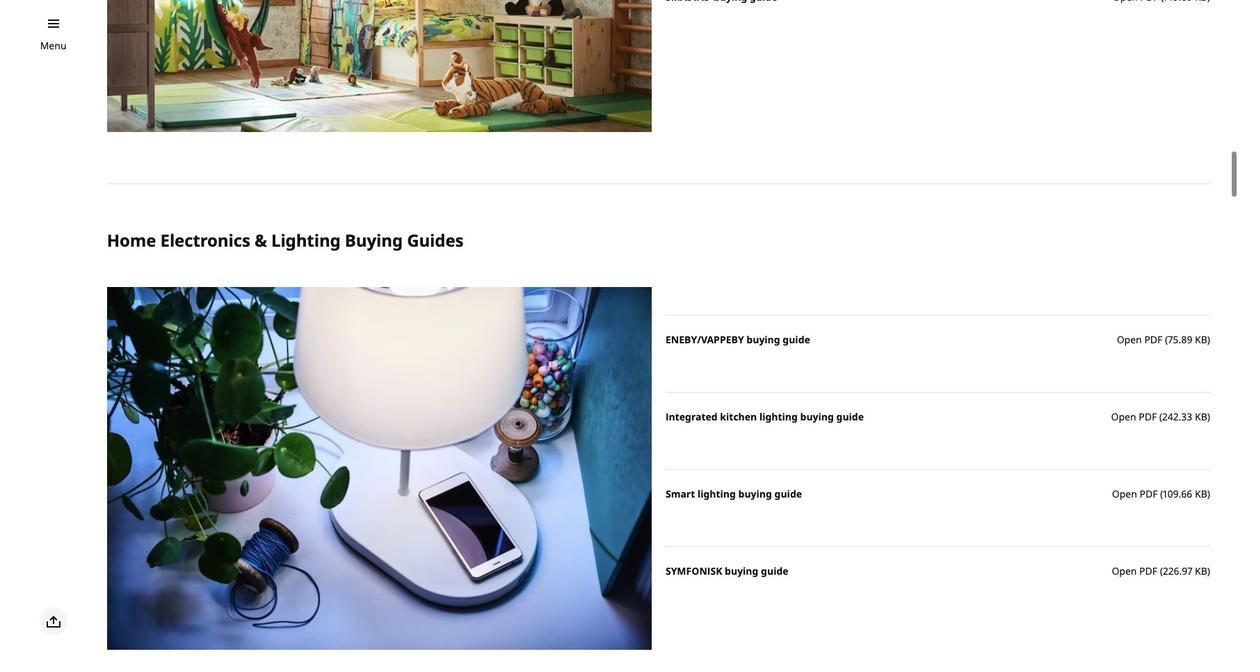 Task type: describe. For each thing, give the bounding box(es) containing it.
a children's room with stuffed animals and a bunk bed with a canopy image
[[107, 0, 652, 132]]

open pdf ( 242.33 kb )
[[1112, 411, 1211, 424]]

( for 226.97 kb
[[1161, 565, 1164, 579]]

pdf for 75.89
[[1145, 334, 1163, 347]]

smart lighting buying guide
[[666, 488, 802, 501]]

kb for 109.66 kb
[[1196, 488, 1208, 501]]

buying
[[345, 229, 403, 252]]

pdf for 109.66
[[1140, 488, 1158, 501]]

1 horizontal spatial lighting
[[760, 411, 798, 424]]

electronics
[[160, 229, 250, 252]]

home
[[107, 229, 156, 252]]

pdf for 242.33
[[1139, 411, 1157, 424]]

open pdf ( 109.66 kb )
[[1113, 488, 1211, 501]]

guides
[[407, 229, 464, 252]]

) for 242.33 kb
[[1208, 411, 1211, 424]]

( for 242.33 kb
[[1160, 411, 1163, 424]]

menu button
[[40, 38, 67, 54]]

kb for 242.33 kb
[[1196, 411, 1208, 424]]

integrated
[[666, 411, 718, 424]]

kb for 226.97 kb
[[1196, 565, 1208, 579]]

&
[[255, 229, 267, 252]]

) for 75.89 kb
[[1208, 334, 1211, 347]]

smart
[[666, 488, 695, 501]]



Task type: vqa. For each thing, say whether or not it's contained in the screenshot.


Task type: locate. For each thing, give the bounding box(es) containing it.
eneby/vappeby buying guide
[[666, 334, 811, 347]]

4 ) from the top
[[1208, 565, 1211, 579]]

kitchen
[[721, 411, 757, 424]]

( for 75.89 kb
[[1166, 334, 1169, 347]]

buying
[[747, 334, 781, 347], [801, 411, 834, 424], [739, 488, 772, 501], [725, 565, 759, 579]]

a white lamp with smart charging functionality charging a phone image
[[107, 288, 652, 651]]

0 vertical spatial lighting
[[760, 411, 798, 424]]

3 ) from the top
[[1208, 488, 1211, 501]]

)
[[1208, 334, 1211, 347], [1208, 411, 1211, 424], [1208, 488, 1211, 501], [1208, 565, 1211, 579]]

3 kb from the top
[[1196, 488, 1208, 501]]

open left 242.33
[[1112, 411, 1137, 424]]

(
[[1166, 334, 1169, 347], [1160, 411, 1163, 424], [1161, 488, 1164, 501], [1161, 565, 1164, 579]]

open for open pdf ( 242.33 kb )
[[1112, 411, 1137, 424]]

242.33
[[1163, 411, 1193, 424]]

lighting right smart
[[698, 488, 736, 501]]

lighting
[[271, 229, 341, 252]]

open left the "226.97"
[[1112, 565, 1137, 579]]

pdf left 109.66
[[1140, 488, 1158, 501]]

open pdf ( 226.97 kb )
[[1112, 565, 1211, 579]]

4 kb from the top
[[1196, 565, 1208, 579]]

kb right the "226.97"
[[1196, 565, 1208, 579]]

0 horizontal spatial lighting
[[698, 488, 736, 501]]

open left 109.66
[[1113, 488, 1138, 501]]

open for open pdf ( 75.89 kb )
[[1117, 334, 1143, 347]]

pdf
[[1145, 334, 1163, 347], [1139, 411, 1157, 424], [1140, 488, 1158, 501], [1140, 565, 1158, 579]]

75.89
[[1169, 334, 1193, 347]]

226.97
[[1164, 565, 1193, 579]]

open pdf ( 75.89 kb )
[[1117, 334, 1211, 347]]

) for 226.97 kb
[[1208, 565, 1211, 579]]

) right 109.66
[[1208, 488, 1211, 501]]

) right the "226.97"
[[1208, 565, 1211, 579]]

open
[[1117, 334, 1143, 347], [1112, 411, 1137, 424], [1113, 488, 1138, 501], [1112, 565, 1137, 579]]

pdf for 226.97
[[1140, 565, 1158, 579]]

open for open pdf ( 109.66 kb )
[[1113, 488, 1138, 501]]

eneby/vappeby
[[666, 334, 744, 347]]

kb right 109.66
[[1196, 488, 1208, 501]]

1 ) from the top
[[1208, 334, 1211, 347]]

kb
[[1196, 334, 1208, 347], [1196, 411, 1208, 424], [1196, 488, 1208, 501], [1196, 565, 1208, 579]]

1 vertical spatial lighting
[[698, 488, 736, 501]]

open left 75.89
[[1117, 334, 1143, 347]]

lighting
[[760, 411, 798, 424], [698, 488, 736, 501]]

2 ) from the top
[[1208, 411, 1211, 424]]

lighting right kitchen
[[760, 411, 798, 424]]

kb right 75.89
[[1196, 334, 1208, 347]]

pdf left the "226.97"
[[1140, 565, 1158, 579]]

symfonisk
[[666, 565, 723, 579]]

2 kb from the top
[[1196, 411, 1208, 424]]

) right 75.89
[[1208, 334, 1211, 347]]

open for open pdf ( 226.97 kb )
[[1112, 565, 1137, 579]]

kb right 242.33
[[1196, 411, 1208, 424]]

pdf left 242.33
[[1139, 411, 1157, 424]]

pdf left 75.89
[[1145, 334, 1163, 347]]

( for 109.66 kb
[[1161, 488, 1164, 501]]

1 kb from the top
[[1196, 334, 1208, 347]]

guide
[[783, 334, 811, 347], [837, 411, 864, 424], [775, 488, 802, 501], [761, 565, 789, 579]]

) for 109.66 kb
[[1208, 488, 1211, 501]]

menu
[[40, 39, 67, 52]]

) right 242.33
[[1208, 411, 1211, 424]]

109.66
[[1164, 488, 1193, 501]]

symfonisk buying guide
[[666, 565, 789, 579]]

kb for 75.89 kb
[[1196, 334, 1208, 347]]

home electronics & lighting buying guides
[[107, 229, 464, 252]]

integrated kitchen lighting buying guide
[[666, 411, 864, 424]]



